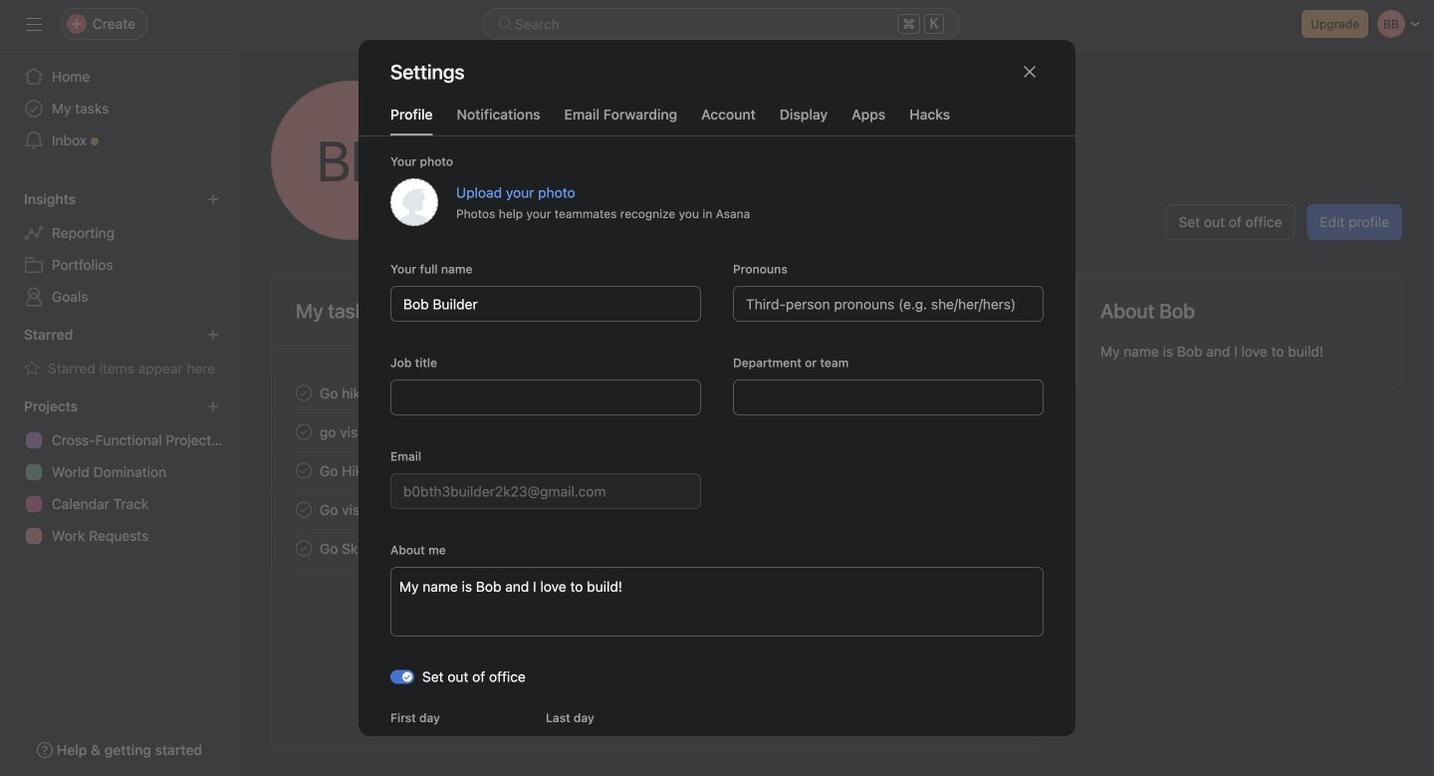 Task type: locate. For each thing, give the bounding box(es) containing it.
None text field
[[391, 286, 701, 322], [391, 380, 701, 415], [391, 473, 701, 509], [391, 286, 701, 322], [391, 380, 701, 415], [391, 473, 701, 509]]

dialog
[[359, 40, 1076, 776]]

2 mark complete checkbox from the top
[[292, 459, 316, 483]]

switch
[[391, 670, 414, 684]]

mark complete image
[[292, 381, 316, 405], [292, 459, 316, 483], [292, 498, 316, 522], [292, 537, 316, 560]]

1 vertical spatial mark complete checkbox
[[292, 459, 316, 483]]

insights element
[[0, 181, 239, 317]]

1 list item from the top
[[272, 374, 1043, 412]]

0 vertical spatial mark complete checkbox
[[292, 420, 316, 444]]

Mark complete checkbox
[[292, 381, 316, 405], [292, 459, 316, 483], [292, 537, 316, 560]]

I usually work from 9am-5pm PST. Feel free to assign me a task with a due date anytime. Also, I love dogs! text field
[[391, 567, 1044, 637]]

global element
[[0, 49, 239, 168]]

1 mark complete checkbox from the top
[[292, 420, 316, 444]]

None text field
[[733, 380, 1044, 415]]

2 vertical spatial mark complete checkbox
[[292, 537, 316, 560]]

3 mark complete checkbox from the top
[[292, 537, 316, 560]]

1 vertical spatial mark complete checkbox
[[292, 498, 316, 522]]

list item
[[272, 374, 1043, 412], [272, 412, 1043, 451]]

Mark complete checkbox
[[292, 420, 316, 444], [292, 498, 316, 522]]

Third-person pronouns (e.g. she/her/hers) text field
[[733, 286, 1044, 322]]

0 vertical spatial mark complete checkbox
[[292, 381, 316, 405]]

projects element
[[0, 389, 239, 556]]



Task type: describe. For each thing, give the bounding box(es) containing it.
2 mark complete checkbox from the top
[[292, 498, 316, 522]]

starred element
[[0, 317, 239, 389]]

3 mark complete image from the top
[[292, 498, 316, 522]]

settings tab list
[[359, 104, 1076, 136]]

upload new photo image
[[391, 178, 438, 226]]

2 list item from the top
[[272, 412, 1043, 451]]

2 mark complete image from the top
[[292, 459, 316, 483]]

close this dialog image
[[1022, 64, 1038, 80]]

1 mark complete image from the top
[[292, 381, 316, 405]]

mark complete image
[[292, 420, 316, 444]]

1 mark complete checkbox from the top
[[292, 381, 316, 405]]

4 mark complete image from the top
[[292, 537, 316, 560]]

hide sidebar image
[[26, 16, 42, 32]]



Task type: vqa. For each thing, say whether or not it's contained in the screenshot.
Mark complete icon to the bottom
yes



